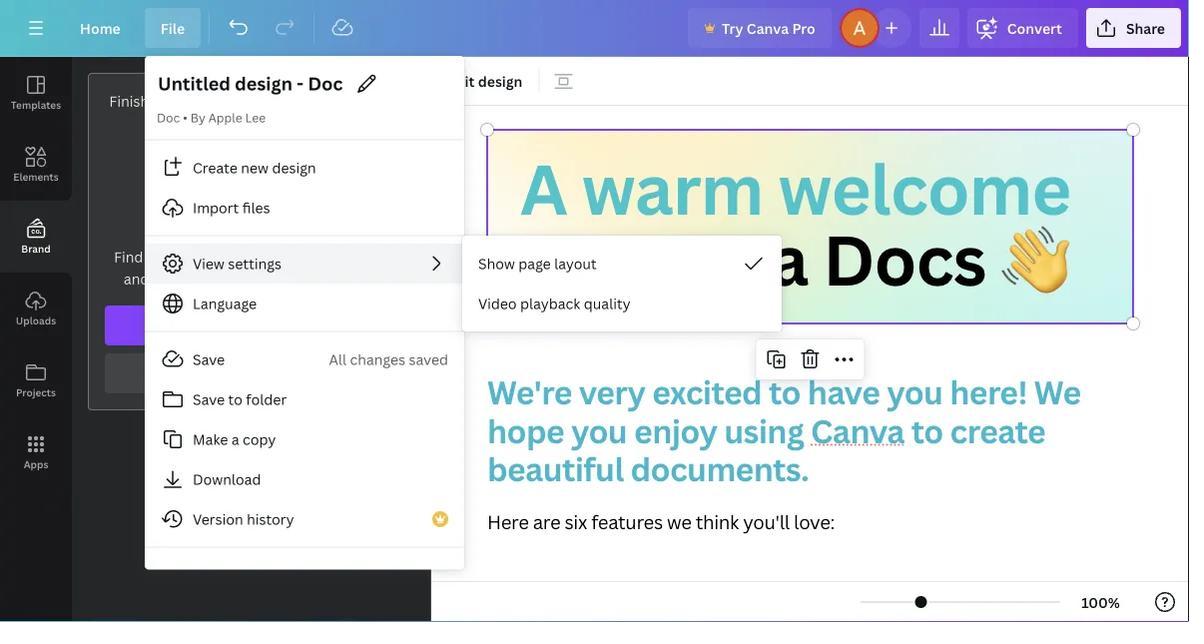 Task type: describe. For each thing, give the bounding box(es) containing it.
templates inside finish setting up your brand kit and brand templates
[[216, 113, 286, 132]]

canva inside we're very excited to have you here! we hope you enjoy using canva to create beautiful documents.
[[811, 409, 905, 452]]

kit inside finish setting up your brand kit and brand templates
[[302, 91, 320, 110]]

and inside find all of your brand assets in one place and quickly add them to your designs.
[[124, 269, 149, 288]]

create new design
[[193, 158, 316, 177]]

video playback quality
[[478, 294, 631, 313]]

try for the bottom try canva pro button
[[216, 316, 238, 335]]

up inside button
[[205, 364, 222, 383]]

one
[[323, 247, 348, 266]]

try canva pro for the bottom try canva pro button
[[216, 316, 310, 335]]

1 horizontal spatial you
[[887, 371, 943, 414]]

edit
[[447, 71, 475, 90]]

make a copy
[[193, 430, 276, 449]]

show page layout button
[[462, 244, 782, 284]]

finish setting up your brand kit and brand templates
[[109, 91, 393, 132]]

using
[[724, 409, 804, 452]]

home
[[80, 18, 121, 37]]

setting
[[152, 91, 199, 110]]

add
[[204, 269, 230, 288]]

and inside finish setting up your brand kit and brand templates
[[323, 91, 349, 110]]

apps button
[[0, 416, 72, 488]]

welcome
[[778, 141, 1071, 234]]

find
[[114, 247, 143, 266]]

pro for the bottom try canva pro button
[[287, 316, 310, 335]]

brand
[[218, 247, 258, 266]]

new
[[241, 158, 269, 177]]

here!
[[950, 371, 1028, 414]]

save to folder
[[193, 390, 287, 409]]

try for try canva pro button inside "main" menu bar
[[722, 18, 744, 37]]

we
[[1034, 371, 1081, 414]]

them
[[233, 269, 269, 288]]

beautiful
[[487, 447, 624, 491]]

layout
[[554, 254, 597, 273]]

share button
[[1087, 8, 1181, 48]]

features
[[591, 509, 663, 535]]

convert
[[1008, 18, 1063, 37]]

show page layout
[[478, 254, 597, 273]]

all
[[329, 350, 347, 369]]

kit inside set up your brand kit button
[[305, 364, 324, 383]]

doc
[[157, 109, 180, 126]]

uploads
[[16, 314, 56, 327]]

excited
[[652, 371, 762, 414]]

import files button
[[145, 188, 464, 228]]

elements button
[[0, 129, 72, 201]]

set up your brand kit button
[[105, 354, 397, 393]]

files
[[242, 198, 270, 217]]

to inside find all of your brand assets in one place and quickly add them to your designs.
[[272, 269, 286, 288]]

view settings button
[[145, 244, 464, 284]]

a warm welcome
[[520, 141, 1071, 234]]

templates button
[[0, 57, 72, 129]]

save for save to folder
[[193, 390, 225, 409]]

playback
[[520, 294, 581, 313]]

brand right apple
[[258, 91, 298, 110]]

folder
[[246, 390, 287, 409]]

1 vertical spatial design
[[272, 158, 316, 177]]

try canva pro button inside "main" menu bar
[[688, 8, 832, 48]]

history
[[247, 510, 294, 529]]

convert button
[[968, 8, 1079, 48]]

to canva docs 👋
[[520, 213, 1069, 306]]

hope
[[487, 409, 564, 452]]

video
[[478, 294, 517, 313]]

projects button
[[0, 345, 72, 416]]

version
[[193, 510, 243, 529]]

apple
[[208, 109, 242, 126]]

saved
[[409, 350, 448, 369]]

by
[[190, 109, 206, 126]]

make
[[193, 430, 228, 449]]

file button
[[145, 8, 201, 48]]

language
[[193, 294, 257, 313]]

canva inside "main" menu bar
[[747, 18, 789, 37]]

here
[[487, 509, 529, 535]]

pro for try canva pro button inside "main" menu bar
[[792, 18, 816, 37]]

save for save
[[193, 350, 225, 369]]

none text field containing a warm welcome
[[431, 106, 1189, 622]]

save to folder button
[[145, 380, 464, 419]]

video playback quality button
[[462, 284, 782, 324]]

to inside button
[[228, 390, 243, 409]]

find all of your brand assets in one place and quickly add them to your designs.
[[114, 247, 388, 288]]

brand inside button
[[260, 364, 301, 383]]

download button
[[145, 459, 464, 499]]



Task type: vqa. For each thing, say whether or not it's contained in the screenshot.
'Show page layout' button
yes



Task type: locate. For each thing, give the bounding box(es) containing it.
warm
[[582, 141, 763, 234]]

you right hope
[[571, 409, 627, 452]]

0 horizontal spatial and
[[124, 269, 149, 288]]

Design title text field
[[157, 68, 346, 100]]

create
[[950, 409, 1046, 452]]

enjoy
[[634, 409, 717, 452]]

0 horizontal spatial templates
[[11, 98, 61, 111]]

edit design button
[[439, 65, 531, 97]]

1 vertical spatial kit
[[305, 364, 324, 383]]

download
[[193, 470, 261, 489]]

main menu bar
[[0, 0, 1189, 57]]

try
[[722, 18, 744, 37], [216, 316, 238, 335]]

side panel tab list
[[0, 57, 72, 488]]

kit left all
[[305, 364, 324, 383]]

changes
[[350, 350, 406, 369]]

brand up the uploads button
[[21, 242, 51, 255]]

1 vertical spatial up
[[205, 364, 222, 383]]

docs
[[823, 213, 986, 306]]

templates up elements button
[[11, 98, 61, 111]]

very
[[579, 371, 645, 414]]

pro inside "main" menu bar
[[792, 18, 816, 37]]

file
[[161, 18, 185, 37]]

your inside finish setting up your brand kit and brand templates
[[223, 91, 254, 110]]

brand
[[258, 91, 298, 110], [352, 91, 393, 110], [21, 242, 51, 255], [260, 364, 301, 383]]

you
[[887, 371, 943, 414], [571, 409, 627, 452]]

0 vertical spatial design
[[478, 71, 523, 90]]

language button
[[145, 284, 464, 324]]

elements
[[13, 170, 59, 183]]

create new design button
[[145, 148, 464, 188]]

we
[[667, 509, 692, 535]]

we're
[[487, 371, 572, 414]]

1 vertical spatial try
[[216, 316, 238, 335]]

0 vertical spatial and
[[323, 91, 349, 110]]

you'll
[[743, 509, 790, 535]]

0 vertical spatial try canva pro button
[[688, 8, 832, 48]]

0 horizontal spatial try canva pro button
[[105, 306, 397, 346]]

1 vertical spatial and
[[124, 269, 149, 288]]

documents.
[[631, 447, 809, 491]]

page
[[519, 254, 551, 273]]

2 save from the top
[[193, 390, 225, 409]]

we're very excited to have you here! we hope you enjoy using canva to create beautiful documents.
[[487, 371, 1088, 491]]

edit design
[[447, 71, 523, 90]]

0 vertical spatial try
[[722, 18, 744, 37]]

1 horizontal spatial try canva pro button
[[688, 8, 832, 48]]

try inside "main" menu bar
[[722, 18, 744, 37]]

set
[[179, 364, 201, 383]]

projects
[[16, 386, 56, 399]]

0 horizontal spatial you
[[571, 409, 627, 452]]

set up your brand kit
[[179, 364, 324, 383]]

hide image
[[430, 292, 443, 388]]

100% button
[[1069, 586, 1134, 618]]

finish
[[109, 91, 149, 110]]

None text field
[[431, 106, 1189, 622]]

and up create new design button
[[323, 91, 349, 110]]

uploads button
[[0, 273, 72, 345]]

1 horizontal spatial templates
[[216, 113, 286, 132]]

0 horizontal spatial pro
[[287, 316, 310, 335]]

save up the save to folder
[[193, 350, 225, 369]]

version history
[[193, 510, 294, 529]]

think
[[696, 509, 739, 535]]

1 vertical spatial try canva pro
[[216, 316, 310, 335]]

1 horizontal spatial and
[[323, 91, 349, 110]]

share
[[1126, 18, 1166, 37]]

design right 'edit'
[[478, 71, 523, 90]]

1 horizontal spatial try canva pro
[[722, 18, 816, 37]]

0 horizontal spatial design
[[272, 158, 316, 177]]

save inside button
[[193, 390, 225, 409]]

1 vertical spatial save
[[193, 390, 225, 409]]

try canva pro for try canva pro button inside "main" menu bar
[[722, 18, 816, 37]]

brand inside button
[[21, 242, 51, 255]]

here are six features we think you'll love:
[[487, 509, 835, 535]]

make a copy button
[[145, 419, 464, 459]]

lee
[[245, 109, 266, 126]]

1 vertical spatial try canva pro button
[[105, 306, 397, 346]]

of
[[166, 247, 180, 266]]

version history button
[[145, 499, 464, 539]]

0 horizontal spatial try canva pro
[[216, 316, 310, 335]]

0 vertical spatial templates
[[11, 98, 61, 111]]

up inside finish setting up your brand kit and brand templates
[[202, 91, 220, 110]]

design
[[478, 71, 523, 90], [272, 158, 316, 177]]

import files
[[193, 198, 270, 217]]

0 vertical spatial pro
[[792, 18, 816, 37]]

and
[[323, 91, 349, 110], [124, 269, 149, 288]]

save down the set
[[193, 390, 225, 409]]

you right have
[[887, 371, 943, 414]]

view
[[193, 254, 225, 273]]

0 vertical spatial try canva pro
[[722, 18, 816, 37]]

try canva pro
[[722, 18, 816, 37], [216, 316, 310, 335]]

up
[[202, 91, 220, 110], [205, 364, 222, 383]]

up right the set
[[205, 364, 222, 383]]

1 horizontal spatial design
[[478, 71, 523, 90]]

apps
[[24, 457, 48, 471]]

design right new
[[272, 158, 316, 177]]

0 vertical spatial kit
[[302, 91, 320, 110]]

have
[[808, 371, 880, 414]]

1 vertical spatial pro
[[287, 316, 310, 335]]

brand up create new design button
[[352, 91, 393, 110]]

designs.
[[324, 269, 379, 288]]

0 horizontal spatial try
[[216, 316, 238, 335]]

your inside set up your brand kit button
[[226, 364, 257, 383]]

brand up folder
[[260, 364, 301, 383]]

1 save from the top
[[193, 350, 225, 369]]

up right setting
[[202, 91, 220, 110]]

templates down design title text box
[[216, 113, 286, 132]]

love:
[[794, 509, 835, 535]]

assets
[[261, 247, 304, 266]]

quality
[[584, 294, 631, 313]]

show
[[478, 254, 515, 273]]

to
[[520, 213, 590, 306], [272, 269, 286, 288], [769, 371, 801, 414], [228, 390, 243, 409], [912, 409, 943, 452]]

👋
[[1001, 213, 1069, 306]]

kit right lee
[[302, 91, 320, 110]]

your
[[223, 91, 254, 110], [184, 247, 214, 266], [290, 269, 321, 288], [226, 364, 257, 383]]

a
[[232, 430, 239, 449]]

save
[[193, 350, 225, 369], [193, 390, 225, 409]]

pro
[[792, 18, 816, 37], [287, 316, 310, 335]]

copy
[[243, 430, 276, 449]]

1 horizontal spatial pro
[[792, 18, 816, 37]]

100%
[[1082, 593, 1120, 612]]

in
[[307, 247, 320, 266]]

templates inside button
[[11, 98, 61, 111]]

brand button
[[0, 201, 72, 273]]

1 horizontal spatial try
[[722, 18, 744, 37]]

0 vertical spatial save
[[193, 350, 225, 369]]

home link
[[64, 8, 137, 48]]

canva
[[747, 18, 789, 37], [605, 213, 808, 306], [241, 316, 283, 335], [811, 409, 905, 452]]

six
[[565, 509, 587, 535]]

try canva pro inside "main" menu bar
[[722, 18, 816, 37]]

and down find
[[124, 269, 149, 288]]

by apple lee
[[190, 109, 266, 126]]

quickly
[[153, 269, 201, 288]]

0 vertical spatial up
[[202, 91, 220, 110]]

create
[[193, 158, 238, 177]]

view settings
[[193, 254, 282, 273]]

place
[[352, 247, 388, 266]]

a
[[520, 141, 567, 234]]

1 vertical spatial templates
[[216, 113, 286, 132]]



